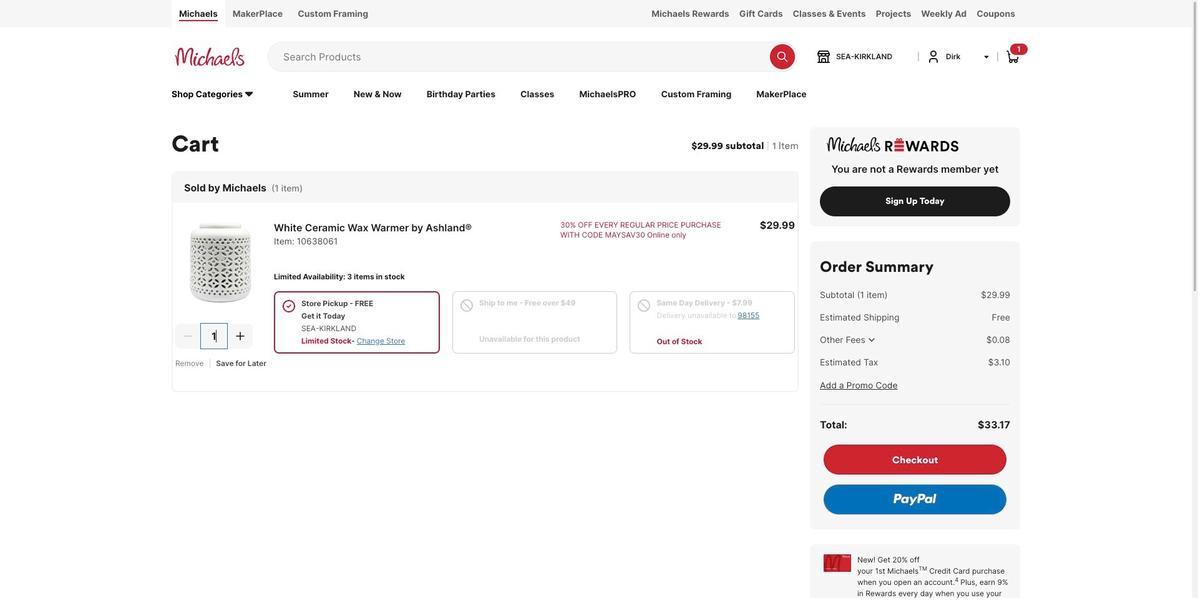 Task type: locate. For each thing, give the bounding box(es) containing it.
white ceramic wax warmer by ashland® image
[[175, 218, 266, 309]]



Task type: vqa. For each thing, say whether or not it's contained in the screenshot.
Search Button image
yes



Task type: describe. For each thing, give the bounding box(es) containing it.
search button image
[[776, 50, 789, 63]]

plcc card logo image
[[824, 555, 851, 572]]

Search Input field
[[283, 42, 764, 71]]

shopping cart icon header image
[[1005, 49, 1020, 64]]

mrewards_logo image
[[824, 137, 962, 151]]



